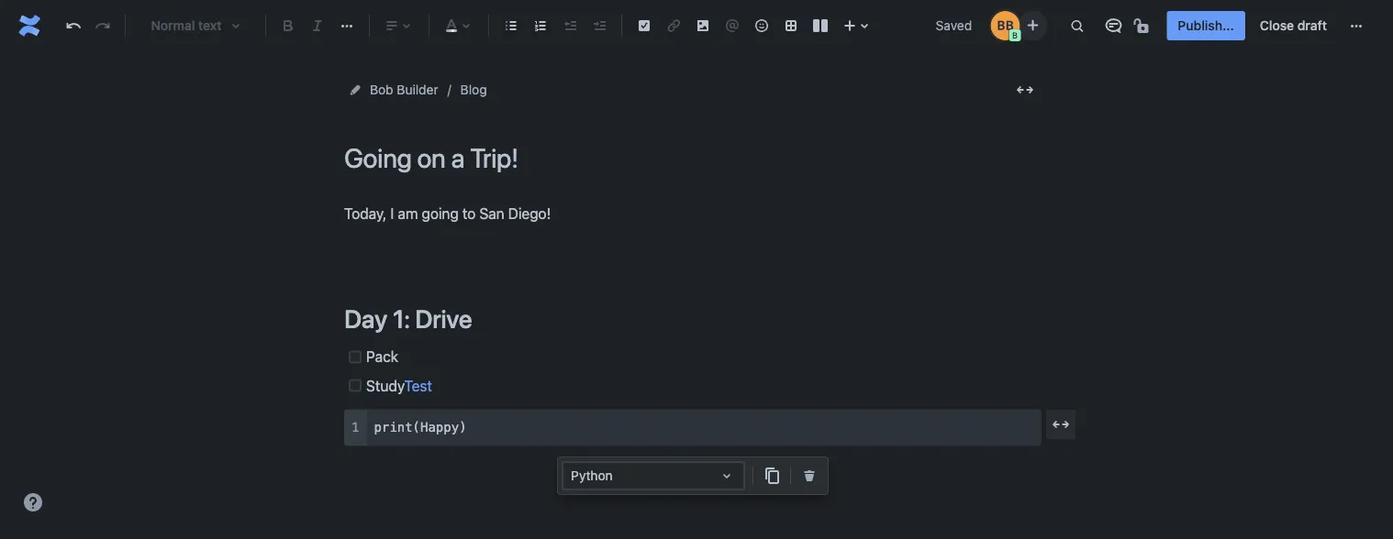 Task type: vqa. For each thing, say whether or not it's contained in the screenshot.
the Mention icon
yes



Task type: locate. For each thing, give the bounding box(es) containing it.
test link
[[404, 377, 432, 395]]

test
[[404, 377, 432, 395]]

make page full-width image
[[1014, 79, 1037, 101]]

action item image
[[633, 15, 656, 37]]

confluence image
[[15, 11, 44, 40]]

blog link
[[461, 79, 487, 101]]

bold ⌘b image
[[277, 15, 299, 37]]

drive
[[415, 304, 472, 334]]

Blog post title text field
[[344, 143, 1042, 174]]

publish...
[[1178, 18, 1235, 33]]

undo ⌘z image
[[62, 15, 84, 37]]

saved
[[936, 18, 972, 33]]

bob builder
[[370, 82, 439, 97]]

bob builder image
[[991, 11, 1020, 40]]

study
[[366, 377, 404, 395]]

print(happy)
[[374, 420, 467, 436]]

more formatting image
[[336, 15, 358, 37]]

bob builder link
[[370, 79, 439, 101]]

i
[[391, 205, 394, 222]]

find and replace image
[[1066, 15, 1088, 37]]

mention image
[[722, 15, 744, 37]]

remove image
[[799, 465, 821, 487]]

today,
[[344, 205, 387, 222]]

move this blog image
[[348, 83, 363, 97]]

to
[[463, 205, 476, 222]]

bob
[[370, 82, 394, 97]]

outdent ⇧tab image
[[559, 15, 581, 37]]

add image, video, or file image
[[692, 15, 714, 37]]

invite to edit image
[[1022, 14, 1044, 36]]

redo ⌘⇧z image
[[92, 15, 114, 37]]

python
[[571, 469, 613, 484]]

am
[[398, 205, 418, 222]]

draft
[[1298, 18, 1328, 33]]



Task type: describe. For each thing, give the bounding box(es) containing it.
emoji image
[[751, 15, 773, 37]]

close
[[1260, 18, 1295, 33]]

blog
[[461, 82, 487, 97]]

study test
[[366, 377, 432, 395]]

no restrictions image
[[1132, 15, 1154, 37]]

pack
[[366, 348, 399, 366]]

publish... button
[[1167, 11, 1246, 40]]

comment icon image
[[1103, 15, 1125, 37]]

san
[[480, 205, 504, 222]]

diego!
[[508, 205, 551, 222]]

table image
[[780, 15, 802, 37]]

builder
[[397, 82, 439, 97]]

confluence image
[[15, 11, 44, 40]]

going
[[422, 205, 459, 222]]

indent tab image
[[588, 15, 611, 37]]

copy as text image
[[761, 465, 783, 487]]

1:
[[393, 304, 410, 334]]

close draft button
[[1249, 11, 1339, 40]]

more image
[[1346, 15, 1368, 37]]

day
[[344, 304, 388, 334]]

go wide image
[[1050, 414, 1072, 436]]

italic ⌘i image
[[307, 15, 329, 37]]

layouts image
[[810, 15, 832, 37]]

today, i am going to san diego!
[[344, 205, 551, 222]]

day 1: drive
[[344, 304, 472, 334]]

Main content area, start typing to enter text. text field
[[344, 201, 1042, 447]]

numbered list ⌘⇧7 image
[[530, 15, 552, 37]]

help image
[[22, 492, 44, 514]]

link image
[[663, 15, 685, 37]]

bullet list ⌘⇧8 image
[[500, 15, 522, 37]]

editor toolbar toolbar
[[558, 458, 828, 508]]

open image
[[716, 465, 738, 487]]

close draft
[[1260, 18, 1328, 33]]



